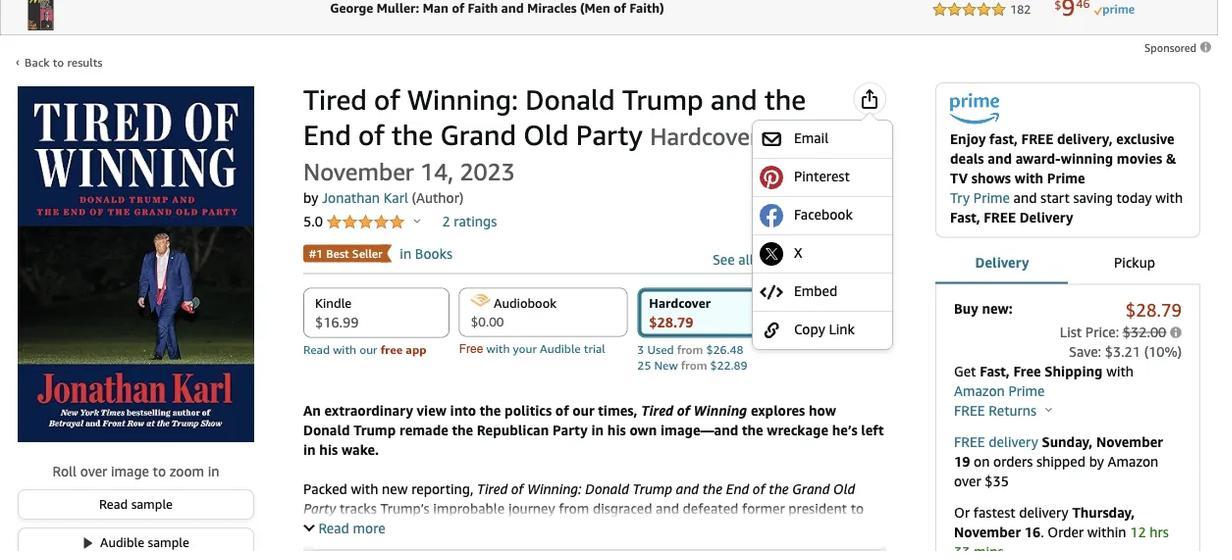 Task type: vqa. For each thing, say whether or not it's contained in the screenshot.
Search image
no



Task type: describe. For each thing, give the bounding box(es) containing it.
extraordinary
[[325, 403, 413, 419]]

into
[[450, 403, 476, 419]]

x
[[794, 244, 803, 261]]

Audible sample submit
[[19, 529, 253, 552]]

trump's
[[381, 501, 430, 517]]

in down times,
[[592, 422, 604, 439]]

books
[[415, 246, 453, 262]]

0 vertical spatial prime
[[1048, 170, 1086, 186]]

‹
[[16, 54, 20, 68]]

tired of winning: donald trump and the end of the grand old party image
[[18, 86, 254, 443]]

$0.00
[[471, 314, 504, 330]]

president
[[789, 501, 848, 517]]

try prime link
[[951, 189, 1011, 206]]

$28.79 inside hardcover $28.79
[[650, 314, 694, 330]]

left
[[862, 422, 885, 439]]

november inside hardcover – november 14, 2023
[[303, 158, 414, 186]]

free inside free with your audible trial
[[459, 343, 484, 356]]

16
[[1025, 524, 1041, 540]]

the up "14,"
[[392, 119, 433, 152]]

by jonathan karl (author)
[[303, 190, 464, 206]]

ratings
[[454, 214, 497, 230]]

in inside 'tracks trump's improbable journey from disgraced and defeated former president to the dominant force, yet again, in the republican party.'
[[494, 521, 506, 537]]

the up the defeated
[[703, 481, 723, 497]]

1 vertical spatial to
[[153, 464, 166, 480]]

$32.00
[[1123, 324, 1167, 340]]

$26.48
[[707, 343, 744, 357]]

see
[[713, 251, 735, 268]]

12
[[1131, 524, 1147, 540]]

1 horizontal spatial grand
[[793, 481, 830, 497]]

fast, inside enjoy fast, free delivery, exclusive deals and award-winning movies & tv shows with prime try prime and start saving today with fast, free delivery
[[951, 209, 981, 225]]

hardcover – november 14, 2023
[[303, 122, 777, 186]]

see all formats and editions link
[[713, 251, 887, 268]]

2 horizontal spatial tired
[[642, 403, 674, 419]]

pinterest image
[[760, 166, 784, 189]]

1 horizontal spatial our
[[573, 403, 595, 419]]

used
[[648, 343, 674, 357]]

view
[[417, 403, 447, 419]]

2 ratings
[[442, 214, 497, 230]]

improbable
[[433, 501, 505, 517]]

orders
[[994, 454, 1033, 470]]

new
[[655, 359, 678, 373]]

read sample button
[[19, 491, 253, 519]]

tv
[[951, 170, 968, 186]]

1 tired of winning: donald trump and the end of the grand old party from the top
[[303, 83, 806, 152]]

from inside 'tracks trump's improbable journey from disgraced and defeated former president to the dominant force, yet again, in the republican party.'
[[559, 501, 590, 517]]

prime inside get fast, free shipping with amazon prime
[[1009, 383, 1046, 399]]

sunday, november 19
[[955, 434, 1164, 470]]

shipped
[[1037, 454, 1086, 470]]

popover image
[[414, 219, 421, 223]]

0 vertical spatial our
[[360, 343, 378, 357]]

with up tracks
[[351, 481, 379, 497]]

reporting,
[[412, 481, 474, 497]]

returns
[[989, 403, 1037, 419]]

on
[[974, 454, 990, 470]]

in left books
[[400, 246, 412, 262]]

karl
[[384, 190, 408, 206]]

buy new:
[[955, 300, 1013, 317]]

2 vertical spatial party
[[303, 501, 336, 517]]

new:
[[983, 300, 1013, 317]]

he's
[[833, 422, 858, 439]]

with down award-
[[1015, 170, 1044, 186]]

an extraordinary view into the politics of our times, tired of winning
[[303, 403, 748, 419]]

tracks trump's improbable journey from disgraced and defeated former president to the dominant force, yet again, in the republican party.
[[303, 501, 864, 537]]

0 vertical spatial party
[[576, 119, 643, 152]]

pinterest
[[794, 168, 850, 184]]

donald inside explores how donald trump remade the republican party in his own image—and the wreckage he's left in his wake.
[[303, 422, 350, 439]]

free inside button
[[955, 403, 986, 419]]

enjoy fast, free delivery, exclusive deals and award-winning movies & tv shows with prime try prime and start saving today with fast, free delivery
[[951, 130, 1184, 225]]

sample for audible sample
[[148, 536, 189, 551]]

copy link image
[[760, 319, 784, 343]]

free delivery link
[[955, 434, 1039, 450]]

with down $16.99
[[333, 343, 357, 357]]

read for read with our free app
[[303, 343, 330, 357]]

embed
[[794, 283, 838, 299]]

0 vertical spatial donald
[[526, 83, 615, 116]]

by inside on orders shipped by amazon over $35
[[1090, 454, 1105, 470]]

more
[[353, 521, 386, 537]]

&
[[1167, 150, 1177, 166]]

winning
[[694, 403, 748, 419]]

remade
[[400, 422, 449, 439]]

link
[[829, 321, 855, 337]]

sample for read sample
[[131, 497, 173, 512]]

roll
[[53, 464, 77, 480]]

free returns button
[[955, 401, 1053, 421]]

jonathan karl link
[[322, 190, 408, 206]]

0 vertical spatial grand
[[440, 119, 517, 152]]

0 horizontal spatial old
[[524, 119, 569, 152]]

1 horizontal spatial end
[[726, 481, 750, 497]]

zoom
[[170, 464, 204, 480]]

times,
[[598, 403, 638, 419]]

thursday,
[[1073, 505, 1136, 521]]

the down into
[[452, 422, 474, 439]]

x image
[[760, 242, 784, 266]]

republican inside explores how donald trump remade the republican party in his own image—and the wreckage he's left in his wake.
[[477, 422, 549, 439]]

0 vertical spatial from
[[677, 343, 703, 357]]

back
[[25, 55, 50, 69]]

2 vertical spatial trump
[[633, 481, 673, 497]]

start
[[1041, 189, 1070, 206]]

facebook image
[[760, 204, 784, 228]]

list
[[1061, 324, 1083, 340]]

party.
[[606, 521, 642, 537]]

results
[[67, 55, 103, 69]]

free inside get fast, free shipping with amazon prime
[[1014, 363, 1042, 379]]

seller
[[352, 247, 383, 261]]

. order within
[[1041, 524, 1131, 540]]

facebook
[[794, 206, 853, 222]]

or
[[955, 505, 970, 521]]

free with your audible trial
[[459, 342, 606, 356]]

party inside explores how donald trump remade the republican party in his own image—and the wreckage he's left in his wake.
[[553, 422, 588, 439]]

in right zoom on the left bottom of the page
[[208, 464, 220, 480]]

audible sample
[[100, 536, 189, 551]]

play image
[[84, 538, 92, 549]]

list price: $32.00
[[1061, 324, 1167, 340]]

movies
[[1118, 150, 1163, 166]]

2023
[[460, 158, 515, 186]]

sponsored
[[1145, 42, 1200, 55]]

enjoy
[[951, 130, 987, 147]]

republican inside 'tracks trump's improbable journey from disgraced and defeated former president to the dominant force, yet again, in the republican party.'
[[534, 521, 603, 537]]

–
[[765, 122, 777, 151]]

0 horizontal spatial over
[[80, 464, 107, 480]]

amazon inside on orders shipped by amazon over $35
[[1108, 454, 1159, 470]]

$22.89
[[711, 359, 748, 373]]

embed image
[[760, 281, 784, 304]]

today
[[1117, 189, 1153, 206]]

0 horizontal spatial winning:
[[408, 83, 519, 116]]

kindle $16.99
[[315, 296, 359, 330]]

your
[[513, 342, 537, 356]]

extender expand image
[[304, 521, 315, 532]]



Task type: locate. For each thing, give the bounding box(es) containing it.
wake.
[[342, 442, 379, 458]]

hardcover for $28.79
[[650, 296, 711, 311]]

1 vertical spatial republican
[[534, 521, 603, 537]]

copy
[[794, 321, 826, 337]]

0 vertical spatial sample
[[131, 497, 173, 512]]

sample down the roll over image to zoom in
[[131, 497, 173, 512]]

again,
[[453, 521, 491, 537]]

1 horizontal spatial his
[[608, 422, 626, 439]]

to left zoom on the left bottom of the page
[[153, 464, 166, 480]]

mins
[[974, 544, 1004, 552]]

sample
[[131, 497, 173, 512], [148, 536, 189, 551]]

back to results link
[[25, 55, 103, 69]]

get
[[955, 363, 977, 379]]

own
[[630, 422, 657, 439]]

save: $3.21 (10%)
[[1070, 344, 1183, 360]]

over right roll at bottom left
[[80, 464, 107, 480]]

1 vertical spatial donald
[[303, 422, 350, 439]]

delivery down start in the right top of the page
[[1020, 209, 1074, 225]]

0 horizontal spatial grand
[[440, 119, 517, 152]]

19
[[955, 454, 971, 470]]

end up jonathan
[[303, 119, 351, 152]]

pickup link
[[1069, 241, 1201, 286]]

1 vertical spatial november
[[1097, 434, 1164, 450]]

shipping
[[1045, 363, 1103, 379]]

0 horizontal spatial free
[[459, 343, 484, 356]]

delivery link
[[936, 241, 1069, 286]]

new
[[382, 481, 408, 497]]

0 horizontal spatial our
[[360, 343, 378, 357]]

1 vertical spatial old
[[834, 481, 856, 497]]

1 vertical spatial by
[[1090, 454, 1105, 470]]

fast, inside get fast, free shipping with amazon prime
[[980, 363, 1010, 379]]

the right into
[[480, 403, 501, 419]]

image
[[111, 464, 149, 480]]

see all formats and editions
[[713, 251, 887, 268]]

to inside 'tracks trump's improbable journey from disgraced and defeated former president to the dominant force, yet again, in the republican party.'
[[851, 501, 864, 517]]

0 vertical spatial fast,
[[951, 209, 981, 225]]

in down an
[[303, 442, 316, 458]]

november for thursday, november 16
[[955, 524, 1021, 540]]

read for read sample
[[99, 497, 128, 512]]

tab list
[[936, 241, 1201, 286]]

$3.21
[[1106, 344, 1141, 360]]

in
[[400, 246, 412, 262], [592, 422, 604, 439], [303, 442, 316, 458], [208, 464, 220, 480], [494, 521, 506, 537]]

with down $3.21
[[1107, 363, 1134, 379]]

delivery up orders
[[989, 434, 1039, 450]]

over inside on orders shipped by amazon over $35
[[955, 473, 982, 489]]

2 vertical spatial to
[[851, 501, 864, 517]]

1 horizontal spatial $28.79
[[1126, 300, 1183, 321]]

the down journey
[[510, 521, 530, 537]]

free down $0.00
[[459, 343, 484, 356]]

to inside ‹ back to results
[[53, 55, 64, 69]]

app
[[406, 343, 427, 357]]

fast, up amazon prime 'link'
[[980, 363, 1010, 379]]

the down explores
[[742, 422, 764, 439]]

packed with new reporting,
[[303, 481, 474, 497]]

2 horizontal spatial to
[[851, 501, 864, 517]]

audible logo image
[[471, 294, 491, 307]]

hardcover inside hardcover – november 14, 2023
[[650, 122, 759, 151]]

over
[[80, 464, 107, 480], [955, 473, 982, 489]]

1 horizontal spatial to
[[153, 464, 166, 480]]

fast, down try
[[951, 209, 981, 225]]

deals
[[951, 150, 985, 166]]

in right 'again,' on the left bottom of page
[[494, 521, 506, 537]]

0 vertical spatial his
[[608, 422, 626, 439]]

read more
[[319, 521, 386, 537]]

sample down the read sample button
[[148, 536, 189, 551]]

read with our free app
[[303, 343, 427, 357]]

donald up disgraced
[[585, 481, 629, 497]]

free
[[1022, 130, 1054, 147], [984, 209, 1017, 225], [955, 403, 986, 419], [955, 434, 986, 450]]

0 vertical spatial free
[[459, 343, 484, 356]]

(author)
[[412, 190, 464, 206]]

november inside thursday, november 16
[[955, 524, 1021, 540]]

with left "your"
[[487, 342, 510, 356]]

donald up hardcover – november 14, 2023
[[526, 83, 615, 116]]

delivery up new: at the bottom
[[976, 254, 1030, 270]]

november inside sunday, november 19
[[1097, 434, 1164, 450]]

2 tired of winning: donald trump and the end of the grand old party from the top
[[303, 481, 856, 517]]

read right extender expand icon
[[319, 521, 350, 537]]

0 vertical spatial november
[[303, 158, 414, 186]]

free down try prime link
[[984, 209, 1017, 225]]

3
[[638, 343, 645, 357]]

yet
[[430, 521, 450, 537]]

1 horizontal spatial by
[[1090, 454, 1105, 470]]

1 vertical spatial winning:
[[528, 481, 582, 497]]

audible left trial
[[540, 342, 581, 356]]

1 vertical spatial grand
[[793, 481, 830, 497]]

free down amazon prime 'link'
[[955, 403, 986, 419]]

1 vertical spatial our
[[573, 403, 595, 419]]

1 vertical spatial free
[[1014, 363, 1042, 379]]

amazon down get on the right bottom
[[955, 383, 1005, 399]]

with right today
[[1156, 189, 1184, 206]]

email link
[[760, 127, 886, 151]]

1 horizontal spatial november
[[955, 524, 1021, 540]]

1 vertical spatial end
[[726, 481, 750, 497]]

0 vertical spatial by
[[303, 190, 318, 206]]

the down packed
[[303, 521, 324, 537]]

free
[[459, 343, 484, 356], [1014, 363, 1042, 379]]

of
[[374, 83, 400, 116], [359, 119, 385, 152], [556, 403, 569, 419], [677, 403, 691, 419], [511, 481, 524, 497], [753, 481, 766, 497]]

to right president
[[851, 501, 864, 517]]

fastest
[[974, 505, 1016, 521]]

0 vertical spatial audible
[[540, 342, 581, 356]]

and inside 'tracks trump's improbable journey from disgraced and defeated former president to the dominant force, yet again, in the republican party.'
[[656, 501, 680, 517]]

1 vertical spatial amazon
[[1108, 454, 1159, 470]]

prime up returns
[[1009, 383, 1046, 399]]

$28.79 up $32.00
[[1126, 300, 1183, 321]]

fast,
[[990, 130, 1018, 147]]

thursday, november 16
[[955, 505, 1136, 540]]

get fast, free shipping with amazon prime
[[955, 363, 1134, 399]]

1 vertical spatial party
[[553, 422, 588, 439]]

0 vertical spatial to
[[53, 55, 64, 69]]

read inside button
[[99, 497, 128, 512]]

image—and
[[661, 422, 739, 439]]

1 vertical spatial trump
[[354, 422, 396, 439]]

33
[[955, 544, 971, 552]]

republican down an extraordinary view into the politics of our times, tired of winning
[[477, 422, 549, 439]]

exclusive
[[1117, 130, 1175, 147]]

0 horizontal spatial audible
[[100, 536, 145, 551]]

award-
[[1016, 150, 1061, 166]]

0 horizontal spatial his
[[320, 442, 338, 458]]

1 vertical spatial tired
[[642, 403, 674, 419]]

from right journey
[[559, 501, 590, 517]]

by up 5.0
[[303, 190, 318, 206]]

2 vertical spatial november
[[955, 524, 1021, 540]]

tired
[[303, 83, 367, 116], [642, 403, 674, 419], [477, 481, 508, 497]]

from up new
[[677, 343, 703, 357]]

amazon prime link
[[955, 383, 1046, 399]]

0 vertical spatial hardcover
[[650, 122, 759, 151]]

to right back
[[53, 55, 64, 69]]

read down $16.99
[[303, 343, 330, 357]]

journey
[[509, 501, 556, 517]]

his left the wake.
[[320, 442, 338, 458]]

from
[[677, 343, 703, 357], [681, 359, 708, 373], [559, 501, 590, 517]]

prime down the shows
[[974, 189, 1011, 206]]

$28.79 up used
[[650, 314, 694, 330]]

pickup
[[1115, 254, 1156, 270]]

0 vertical spatial republican
[[477, 422, 549, 439]]

how
[[809, 403, 837, 419]]

2 vertical spatial read
[[319, 521, 350, 537]]

1 vertical spatial delivery
[[976, 254, 1030, 270]]

explores how donald trump remade the republican party in his own image—and the wreckage he's left in his wake.
[[303, 403, 885, 458]]

hardcover left –
[[650, 122, 759, 151]]

5.0 button
[[303, 214, 421, 232]]

1 horizontal spatial free
[[1014, 363, 1042, 379]]

his down times,
[[608, 422, 626, 439]]

1 vertical spatial delivery
[[1020, 505, 1069, 521]]

1 vertical spatial tired of winning: donald trump and the end of the grand old party
[[303, 481, 856, 517]]

november up jonathan karl link
[[303, 158, 414, 186]]

save:
[[1070, 344, 1102, 360]]

grand up president
[[793, 481, 830, 497]]

disgraced
[[593, 501, 653, 517]]

2 vertical spatial from
[[559, 501, 590, 517]]

amazon inside get fast, free shipping with amazon prime
[[955, 383, 1005, 399]]

tired of winning: donald trump and the end of the grand old party
[[303, 83, 806, 152], [303, 481, 856, 517]]

0 vertical spatial old
[[524, 119, 569, 152]]

0 vertical spatial tired
[[303, 83, 367, 116]]

winning: up 2023
[[408, 83, 519, 116]]

from right new
[[681, 359, 708, 373]]

pinterest link
[[760, 166, 886, 189]]

sample inside button
[[131, 497, 173, 512]]

saving
[[1074, 189, 1114, 206]]

0 vertical spatial read
[[303, 343, 330, 357]]

the up the 'former'
[[769, 481, 789, 497]]

read down image
[[99, 497, 128, 512]]

0 horizontal spatial $28.79
[[650, 314, 694, 330]]

politics
[[505, 403, 552, 419]]

0 vertical spatial tired of winning: donald trump and the end of the grand old party
[[303, 83, 806, 152]]

republican down journey
[[534, 521, 603, 537]]

over down 19
[[955, 473, 982, 489]]

with inside get fast, free shipping with amazon prime
[[1107, 363, 1134, 379]]

end up the 'former'
[[726, 481, 750, 497]]

leave feedback on sponsored ad element
[[1145, 42, 1214, 55]]

0 vertical spatial delivery
[[1020, 209, 1074, 225]]

popover image
[[1046, 407, 1053, 412]]

1 vertical spatial audible
[[100, 536, 145, 551]]

prime up start in the right top of the page
[[1048, 170, 1086, 186]]

1 horizontal spatial over
[[955, 473, 982, 489]]

order
[[1048, 524, 1084, 540]]

read more button
[[303, 521, 386, 537]]

hardcover for –
[[650, 122, 759, 151]]

jonathan
[[322, 190, 380, 206]]

donald down an
[[303, 422, 350, 439]]

1 horizontal spatial audible
[[540, 342, 581, 356]]

1 vertical spatial his
[[320, 442, 338, 458]]

1 horizontal spatial amazon
[[1108, 454, 1159, 470]]

0 horizontal spatial amazon
[[955, 383, 1005, 399]]

by down sunday,
[[1090, 454, 1105, 470]]

audible right play image
[[100, 536, 145, 551]]

winning
[[1061, 150, 1114, 166]]

0 horizontal spatial end
[[303, 119, 351, 152]]

1 vertical spatial fast,
[[980, 363, 1010, 379]]

1 horizontal spatial old
[[834, 481, 856, 497]]

0 horizontal spatial to
[[53, 55, 64, 69]]

tab list containing delivery
[[936, 241, 1201, 286]]

1 horizontal spatial winning:
[[528, 481, 582, 497]]

2 vertical spatial prime
[[1009, 383, 1046, 399]]

read for read more
[[319, 521, 350, 537]]

wreckage
[[767, 422, 829, 439]]

free up amazon prime 'link'
[[1014, 363, 1042, 379]]

hrs
[[1150, 524, 1170, 540]]

trial
[[584, 342, 606, 356]]

winning: up journey
[[528, 481, 582, 497]]

embed link
[[760, 281, 886, 304]]

0 vertical spatial amazon
[[955, 383, 1005, 399]]

november up mins in the right bottom of the page
[[955, 524, 1021, 540]]

amazon prime logo image
[[951, 93, 1000, 129]]

our left 'free'
[[360, 343, 378, 357]]

defeated
[[683, 501, 739, 517]]

packed
[[303, 481, 347, 497]]

our left times,
[[573, 403, 595, 419]]

1 vertical spatial hardcover
[[650, 296, 711, 311]]

email image
[[760, 127, 784, 151]]

delivery inside enjoy fast, free delivery, exclusive deals and award-winning movies & tv shows with prime try prime and start saving today with fast, free delivery
[[1020, 209, 1074, 225]]

2 vertical spatial tired
[[477, 481, 508, 497]]

0 vertical spatial delivery
[[989, 434, 1039, 450]]

price:
[[1086, 324, 1120, 340]]

1 horizontal spatial tired
[[477, 481, 508, 497]]

delivery up .
[[1020, 505, 1069, 521]]

email
[[794, 129, 829, 146]]

0 vertical spatial winning:
[[408, 83, 519, 116]]

try
[[951, 189, 970, 206]]

1 vertical spatial prime
[[974, 189, 1011, 206]]

grand up 2023
[[440, 119, 517, 152]]

the up –
[[765, 83, 806, 116]]

1 vertical spatial sample
[[148, 536, 189, 551]]

0 horizontal spatial by
[[303, 190, 318, 206]]

amazon up thursday,
[[1108, 454, 1159, 470]]

$16.99
[[315, 314, 359, 330]]

5.0
[[303, 214, 327, 230]]

explores
[[751, 403, 806, 419]]

november right sunday,
[[1097, 434, 1164, 450]]

trump
[[623, 83, 704, 116], [354, 422, 396, 439], [633, 481, 673, 497]]

0 vertical spatial trump
[[623, 83, 704, 116]]

november for sunday, november 19
[[1097, 434, 1164, 450]]

roll over image to zoom in
[[53, 464, 220, 480]]

0 vertical spatial end
[[303, 119, 351, 152]]

hardcover up used
[[650, 296, 711, 311]]

1 vertical spatial read
[[99, 497, 128, 512]]

$35
[[985, 473, 1010, 489]]

free up 19
[[955, 434, 986, 450]]

delivery
[[989, 434, 1039, 450], [1020, 505, 1069, 521]]

an
[[303, 403, 321, 419]]

25
[[638, 359, 652, 373]]

1 vertical spatial from
[[681, 359, 708, 373]]

0 horizontal spatial november
[[303, 158, 414, 186]]

0 horizontal spatial tired
[[303, 83, 367, 116]]

(10%)
[[1145, 344, 1183, 360]]

tired of winning: donald trump and the end of the grand old party up 2023
[[303, 83, 806, 152]]

free up award-
[[1022, 130, 1054, 147]]

grand
[[440, 119, 517, 152], [793, 481, 830, 497]]

tired of winning: donald trump and the end of the grand old party up party. at the bottom
[[303, 481, 856, 517]]

2 horizontal spatial november
[[1097, 434, 1164, 450]]

trump inside explores how donald trump remade the republican party in his own image—and the wreckage he's left in his wake.
[[354, 422, 396, 439]]

2 vertical spatial donald
[[585, 481, 629, 497]]



